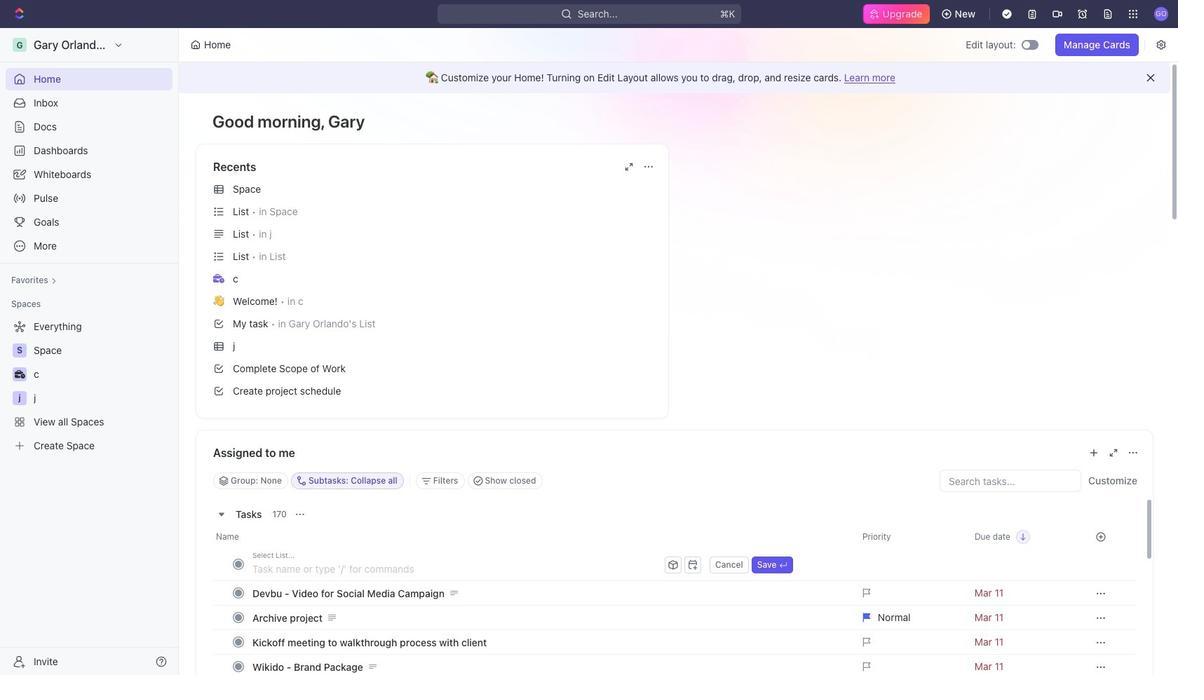 Task type: locate. For each thing, give the bounding box(es) containing it.
tree
[[6, 316, 173, 457]]

1 vertical spatial business time image
[[14, 370, 25, 379]]

gary orlando's workspace, , element
[[13, 38, 27, 52]]

alert
[[179, 62, 1171, 93]]

j, , element
[[13, 391, 27, 406]]

Task name or type '/' for commands text field
[[253, 558, 662, 580]]

0 vertical spatial business time image
[[213, 274, 224, 283]]

1 horizontal spatial business time image
[[213, 274, 224, 283]]

0 horizontal spatial business time image
[[14, 370, 25, 379]]

Search tasks... text field
[[941, 471, 1081, 492]]

business time image
[[213, 274, 224, 283], [14, 370, 25, 379]]

sidebar navigation
[[0, 28, 182, 676]]



Task type: describe. For each thing, give the bounding box(es) containing it.
business time image inside sidebar navigation
[[14, 370, 25, 379]]

space, , element
[[13, 344, 27, 358]]

tree inside sidebar navigation
[[6, 316, 173, 457]]



Task type: vqa. For each thing, say whether or not it's contained in the screenshot.
Design associated with Browsedrive - Logo Design
no



